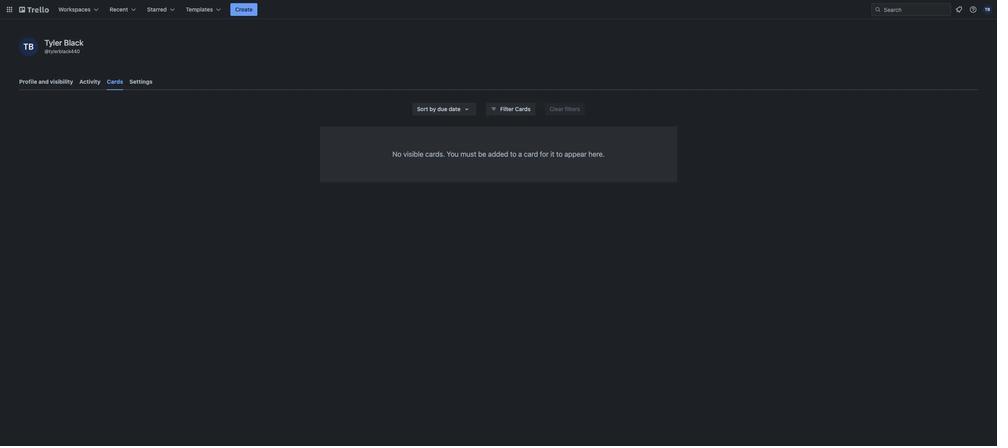Task type: vqa. For each thing, say whether or not it's contained in the screenshot.
the Oranges
no



Task type: locate. For each thing, give the bounding box(es) containing it.
to
[[510, 150, 517, 159], [556, 150, 563, 159]]

filters
[[565, 106, 580, 112]]

@
[[45, 48, 49, 54]]

must
[[461, 150, 476, 159]]

create button
[[230, 3, 258, 16]]

sort by due date
[[417, 106, 461, 112]]

tyler black (tylerblack440) image left @
[[19, 37, 38, 56]]

starred button
[[142, 3, 179, 16]]

0 horizontal spatial cards
[[107, 78, 123, 85]]

filter cards button
[[486, 103, 535, 116]]

1 vertical spatial cards
[[515, 106, 531, 112]]

Search field
[[881, 4, 951, 15]]

recent
[[110, 6, 128, 13]]

1 horizontal spatial tyler black (tylerblack440) image
[[983, 5, 993, 14]]

to right it
[[556, 150, 563, 159]]

0 horizontal spatial to
[[510, 150, 517, 159]]

date
[[449, 106, 461, 112]]

search image
[[875, 6, 881, 13]]

profile and visibility link
[[19, 75, 73, 89]]

tyler black (tylerblack440) image
[[983, 5, 993, 14], [19, 37, 38, 56]]

0 vertical spatial tyler black (tylerblack440) image
[[983, 5, 993, 14]]

workspaces button
[[54, 3, 103, 16]]

settings link
[[129, 75, 153, 89]]

clear
[[550, 106, 564, 112]]

tyler black @ tylerblack440
[[45, 38, 84, 54]]

workspaces
[[58, 6, 91, 13]]

filter
[[500, 106, 514, 112]]

and
[[38, 78, 49, 85]]

profile and visibility
[[19, 78, 73, 85]]

0 horizontal spatial tyler black (tylerblack440) image
[[19, 37, 38, 56]]

appear
[[565, 150, 587, 159]]

a
[[518, 150, 522, 159]]

tylerblack440
[[49, 48, 80, 54]]

to left the 'a'
[[510, 150, 517, 159]]

cards
[[107, 78, 123, 85], [515, 106, 531, 112]]

cards right the filter
[[515, 106, 531, 112]]

tyler
[[45, 38, 62, 47]]

open information menu image
[[969, 6, 977, 14]]

1 horizontal spatial to
[[556, 150, 563, 159]]

profile
[[19, 78, 37, 85]]

tyler black (tylerblack440) image right open information menu image
[[983, 5, 993, 14]]

1 horizontal spatial cards
[[515, 106, 531, 112]]

recent button
[[105, 3, 141, 16]]

1 vertical spatial tyler black (tylerblack440) image
[[19, 37, 38, 56]]

clear filters
[[550, 106, 580, 112]]

cards right activity
[[107, 78, 123, 85]]

2 to from the left
[[556, 150, 563, 159]]

activity link
[[79, 75, 101, 89]]

tyler black (tylerblack440) image inside primary element
[[983, 5, 993, 14]]

sort by due date button
[[412, 103, 476, 116]]

back to home image
[[19, 3, 49, 16]]



Task type: describe. For each thing, give the bounding box(es) containing it.
0 vertical spatial cards
[[107, 78, 123, 85]]

by
[[430, 106, 436, 112]]

1 to from the left
[[510, 150, 517, 159]]

filter cards
[[500, 106, 531, 112]]

added
[[488, 150, 508, 159]]

card
[[524, 150, 538, 159]]

cards inside button
[[515, 106, 531, 112]]

cards.
[[425, 150, 445, 159]]

templates
[[186, 6, 213, 13]]

you
[[447, 150, 459, 159]]

black
[[64, 38, 84, 47]]

be
[[478, 150, 486, 159]]

due
[[438, 106, 447, 112]]

0 notifications image
[[954, 5, 964, 14]]

no visible cards. you must be added to a card for it to appear here.
[[392, 150, 605, 159]]

here.
[[589, 150, 605, 159]]

activity
[[79, 78, 101, 85]]

visible
[[403, 150, 424, 159]]

starred
[[147, 6, 167, 13]]

sort
[[417, 106, 428, 112]]

clear filters button
[[545, 103, 585, 116]]

cards link
[[107, 75, 123, 90]]

it
[[551, 150, 555, 159]]

create
[[235, 6, 253, 13]]

primary element
[[0, 0, 997, 19]]

for
[[540, 150, 549, 159]]

visibility
[[50, 78, 73, 85]]

no
[[392, 150, 402, 159]]

templates button
[[181, 3, 226, 16]]

settings
[[129, 78, 153, 85]]



